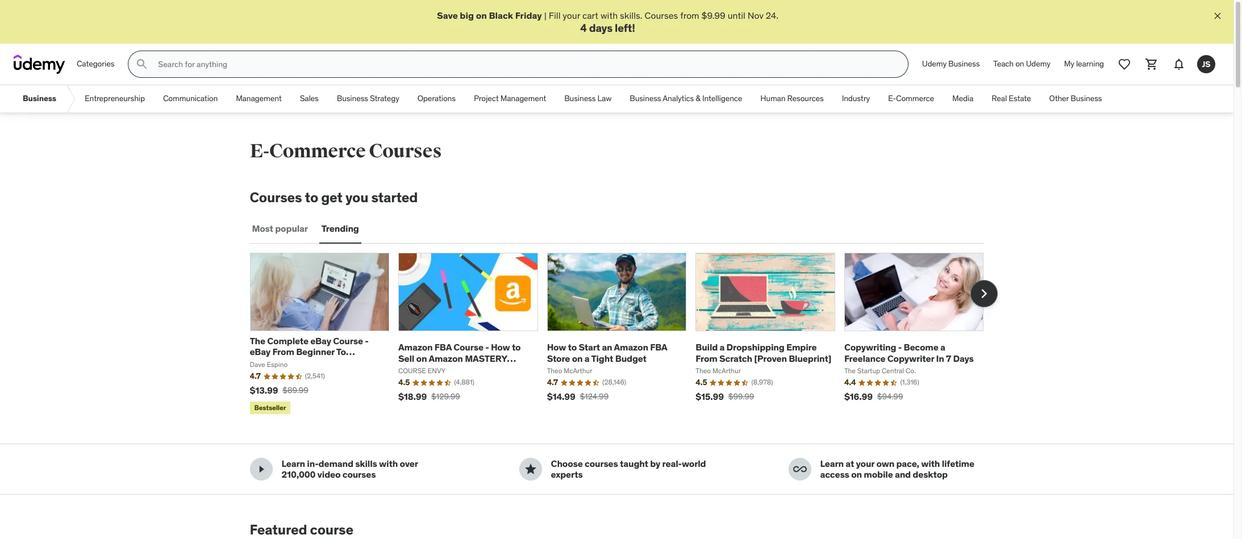 Task type: vqa. For each thing, say whether or not it's contained in the screenshot.
the leftmost HOW
yes



Task type: describe. For each thing, give the bounding box(es) containing it.
experts
[[551, 469, 583, 481]]

other business
[[1049, 93, 1102, 104]]

choose courses taught by real-world experts
[[551, 458, 706, 481]]

amazon fba course - how to sell on amazon mastery course link
[[398, 342, 521, 375]]

js
[[1202, 59, 1211, 69]]

days
[[589, 21, 613, 35]]

business for business law
[[564, 93, 596, 104]]

choose
[[551, 458, 583, 470]]

entrepreneurship link
[[76, 85, 154, 113]]

operations
[[418, 93, 456, 104]]

resources
[[788, 93, 824, 104]]

udemy image
[[14, 55, 65, 74]]

human
[[761, 93, 786, 104]]

categories
[[77, 59, 114, 69]]

scratch
[[720, 353, 752, 364]]

amazon inside how to start an amazon fba store on a tight budget
[[614, 342, 648, 353]]

1 horizontal spatial course
[[398, 364, 428, 375]]

operations link
[[409, 85, 465, 113]]

fba inside amazon fba course - how to sell on amazon mastery course
[[435, 342, 452, 353]]

medium image
[[793, 463, 807, 477]]

commerce for e-commerce
[[896, 93, 934, 104]]

learn for learn at your own pace, with lifetime access on mobile and desktop
[[820, 458, 844, 470]]

on right teach
[[1016, 59, 1024, 69]]

over
[[400, 458, 418, 470]]

strategy
[[370, 93, 399, 104]]

featured
[[250, 521, 307, 539]]

- inside the complete ebay course - ebay from beginner to advanced
[[365, 335, 369, 347]]

my learning
[[1064, 59, 1104, 69]]

complete
[[267, 335, 309, 347]]

sell
[[398, 353, 414, 364]]

other
[[1049, 93, 1069, 104]]

learn at your own pace, with lifetime access on mobile and desktop
[[820, 458, 975, 481]]

udemy business link
[[916, 51, 987, 78]]

left!
[[615, 21, 635, 35]]

own
[[877, 458, 895, 470]]

courses inside choose courses taught by real-world experts
[[585, 458, 618, 470]]

from inside 'build a dropshipping empire from scratch [proven blueprint]'
[[696, 353, 718, 364]]

sales
[[300, 93, 319, 104]]

black
[[489, 10, 513, 21]]

save
[[437, 10, 458, 21]]

courses inside save big on black friday | fill your cart with skills. courses from $9.99 until nov 24. 4 days left!
[[645, 10, 678, 21]]

on inside save big on black friday | fill your cart with skills. courses from $9.99 until nov 24. 4 days left!
[[476, 10, 487, 21]]

with inside learn in-demand skills with over 210,000 video courses
[[379, 458, 398, 470]]

an
[[602, 342, 612, 353]]

business up media on the right top of the page
[[949, 59, 980, 69]]

teach on udemy
[[994, 59, 1051, 69]]

fba inside how to start an amazon fba store on a tight budget
[[650, 342, 667, 353]]

from inside the complete ebay course - ebay from beginner to advanced
[[272, 346, 294, 358]]

the complete ebay course - ebay from beginner to advanced link
[[250, 335, 369, 369]]

most
[[252, 223, 273, 234]]

blueprint]
[[789, 353, 832, 364]]

project
[[474, 93, 499, 104]]

business right other
[[1071, 93, 1102, 104]]

business analytics & intelligence link
[[621, 85, 752, 113]]

management inside project management link
[[501, 93, 546, 104]]

[proven
[[754, 353, 787, 364]]

build
[[696, 342, 718, 353]]

the
[[250, 335, 265, 347]]

e- for e-commerce courses
[[250, 139, 269, 163]]

business for business strategy
[[337, 93, 368, 104]]

a inside how to start an amazon fba store on a tight budget
[[585, 353, 590, 364]]

empire
[[787, 342, 817, 353]]

e- for e-commerce
[[888, 93, 896, 104]]

build a dropshipping empire from scratch [proven blueprint]
[[696, 342, 832, 364]]

js link
[[1193, 51, 1220, 78]]

business analytics & intelligence
[[630, 93, 742, 104]]

your inside learn at your own pace, with lifetime access on mobile and desktop
[[856, 458, 875, 470]]

skills
[[355, 458, 377, 470]]

most popular button
[[250, 215, 310, 243]]

with inside learn at your own pace, with lifetime access on mobile and desktop
[[921, 458, 940, 470]]

nov
[[748, 10, 764, 21]]

in
[[936, 353, 944, 364]]

to for how
[[568, 342, 577, 353]]

a inside 'build a dropshipping empire from scratch [proven blueprint]'
[[720, 342, 725, 353]]

4
[[580, 21, 587, 35]]

arrow pointing to subcategory menu links image
[[65, 85, 76, 113]]

amazon fba course - how to sell on amazon mastery course
[[398, 342, 521, 375]]

intelligence
[[702, 93, 742, 104]]

on inside amazon fba course - how to sell on amazon mastery course
[[416, 353, 427, 364]]

real estate
[[992, 93, 1031, 104]]

advanced
[[250, 357, 292, 369]]

desktop
[[913, 469, 948, 481]]

1 horizontal spatial ebay
[[310, 335, 331, 347]]

|
[[544, 10, 547, 21]]

with inside save big on black friday | fill your cart with skills. courses from $9.99 until nov 24. 4 days left!
[[601, 10, 618, 21]]

in-
[[307, 458, 319, 470]]

submit search image
[[135, 58, 149, 71]]

teach on udemy link
[[987, 51, 1058, 78]]

categories button
[[70, 51, 121, 78]]

management link
[[227, 85, 291, 113]]

estate
[[1009, 93, 1031, 104]]

until
[[728, 10, 746, 21]]

started
[[371, 189, 418, 206]]

medium image for learn
[[254, 463, 268, 477]]

0 horizontal spatial courses
[[250, 189, 302, 206]]

2 horizontal spatial course
[[454, 342, 484, 353]]

learning
[[1076, 59, 1104, 69]]

real estate link
[[983, 85, 1040, 113]]

industry
[[842, 93, 870, 104]]

udemy inside teach on udemy link
[[1026, 59, 1051, 69]]

freelance
[[845, 353, 886, 364]]

project management
[[474, 93, 546, 104]]

notifications image
[[1173, 58, 1186, 71]]

1 vertical spatial courses
[[369, 139, 442, 163]]

skills.
[[620, 10, 643, 21]]

video
[[317, 469, 341, 481]]

by
[[650, 458, 661, 470]]

shopping cart with 0 items image
[[1145, 58, 1159, 71]]



Task type: locate. For each thing, give the bounding box(es) containing it.
popular
[[275, 223, 308, 234]]

1 medium image from the left
[[254, 463, 268, 477]]

copywriter
[[888, 353, 934, 364]]

learn for learn in-demand skills with over 210,000 video courses
[[282, 458, 305, 470]]

0 horizontal spatial commerce
[[269, 139, 366, 163]]

from
[[272, 346, 294, 358], [696, 353, 718, 364]]

2 management from the left
[[501, 93, 546, 104]]

learn left in-
[[282, 458, 305, 470]]

2 horizontal spatial courses
[[645, 10, 678, 21]]

2 medium image from the left
[[524, 463, 537, 477]]

business law
[[564, 93, 612, 104]]

fba right budget
[[650, 342, 667, 353]]

0 vertical spatial your
[[563, 10, 580, 21]]

2 horizontal spatial a
[[941, 342, 946, 353]]

teach
[[994, 59, 1014, 69]]

1 horizontal spatial e-
[[888, 93, 896, 104]]

0 horizontal spatial management
[[236, 93, 282, 104]]

with right pace,
[[921, 458, 940, 470]]

commerce for e-commerce courses
[[269, 139, 366, 163]]

0 horizontal spatial with
[[379, 458, 398, 470]]

2 how from the left
[[547, 342, 566, 353]]

world
[[682, 458, 706, 470]]

1 horizontal spatial fba
[[650, 342, 667, 353]]

2 horizontal spatial to
[[568, 342, 577, 353]]

0 horizontal spatial fba
[[435, 342, 452, 353]]

course
[[310, 521, 353, 539]]

from right "the"
[[272, 346, 294, 358]]

your inside save big on black friday | fill your cart with skills. courses from $9.99 until nov 24. 4 days left!
[[563, 10, 580, 21]]

become
[[904, 342, 939, 353]]

0 horizontal spatial udemy
[[922, 59, 947, 69]]

business for business analytics & intelligence
[[630, 93, 661, 104]]

medium image
[[254, 463, 268, 477], [524, 463, 537, 477]]

amazon
[[398, 342, 433, 353], [614, 342, 648, 353], [429, 353, 463, 364]]

business
[[949, 59, 980, 69], [23, 93, 56, 104], [337, 93, 368, 104], [564, 93, 596, 104], [630, 93, 661, 104], [1071, 93, 1102, 104]]

the complete ebay course - ebay from beginner to advanced
[[250, 335, 369, 369]]

business strategy
[[337, 93, 399, 104]]

to right mastery
[[512, 342, 521, 353]]

udemy inside udemy business link
[[922, 59, 947, 69]]

copywriting - become a freelance copywriter in 7 days link
[[845, 342, 974, 364]]

save big on black friday | fill your cart with skills. courses from $9.99 until nov 24. 4 days left!
[[437, 10, 779, 35]]

commerce up the get
[[269, 139, 366, 163]]

0 horizontal spatial -
[[365, 335, 369, 347]]

big
[[460, 10, 474, 21]]

business strategy link
[[328, 85, 409, 113]]

1 horizontal spatial with
[[601, 10, 618, 21]]

1 horizontal spatial learn
[[820, 458, 844, 470]]

e- right industry
[[888, 93, 896, 104]]

a left 7
[[941, 342, 946, 353]]

udemy up e-commerce
[[922, 59, 947, 69]]

e-commerce link
[[879, 85, 944, 113]]

store
[[547, 353, 570, 364]]

0 horizontal spatial course
[[333, 335, 363, 347]]

1 udemy from the left
[[922, 59, 947, 69]]

courses
[[645, 10, 678, 21], [369, 139, 442, 163], [250, 189, 302, 206]]

ebay
[[310, 335, 331, 347], [250, 346, 271, 358]]

to
[[336, 346, 346, 358]]

0 horizontal spatial how
[[491, 342, 510, 353]]

medium image left experts
[[524, 463, 537, 477]]

24.
[[766, 10, 779, 21]]

e- down management link
[[250, 139, 269, 163]]

e-commerce courses
[[250, 139, 442, 163]]

copywriting
[[845, 342, 896, 353]]

lifetime
[[942, 458, 975, 470]]

how inside amazon fba course - how to sell on amazon mastery course
[[491, 342, 510, 353]]

Search for anything text field
[[156, 55, 895, 74]]

project management link
[[465, 85, 555, 113]]

udemy business
[[922, 59, 980, 69]]

1 horizontal spatial -
[[485, 342, 489, 353]]

udemy
[[922, 59, 947, 69], [1026, 59, 1051, 69]]

a right 'build'
[[720, 342, 725, 353]]

learn inside learn at your own pace, with lifetime access on mobile and desktop
[[820, 458, 844, 470]]

law
[[598, 93, 612, 104]]

1 how from the left
[[491, 342, 510, 353]]

to for courses
[[305, 189, 318, 206]]

- inside copywriting - become a freelance copywriter in 7 days
[[898, 342, 902, 353]]

management inside management link
[[236, 93, 282, 104]]

with left over
[[379, 458, 398, 470]]

udemy left my
[[1026, 59, 1051, 69]]

courses left taught
[[585, 458, 618, 470]]

0 horizontal spatial to
[[305, 189, 318, 206]]

dropshipping
[[727, 342, 785, 353]]

courses up started
[[369, 139, 442, 163]]

on inside learn at your own pace, with lifetime access on mobile and desktop
[[851, 469, 862, 481]]

1 vertical spatial commerce
[[269, 139, 366, 163]]

on right the store at bottom left
[[572, 353, 583, 364]]

business left analytics
[[630, 93, 661, 104]]

0 horizontal spatial your
[[563, 10, 580, 21]]

on left mobile
[[851, 469, 862, 481]]

from left scratch
[[696, 353, 718, 364]]

budget
[[615, 353, 647, 364]]

commerce
[[896, 93, 934, 104], [269, 139, 366, 163]]

communication
[[163, 93, 218, 104]]

2 horizontal spatial -
[[898, 342, 902, 353]]

on inside how to start an amazon fba store on a tight budget
[[572, 353, 583, 364]]

0 vertical spatial commerce
[[896, 93, 934, 104]]

1 learn from the left
[[282, 458, 305, 470]]

to left the get
[[305, 189, 318, 206]]

1 fba from the left
[[435, 342, 452, 353]]

management
[[236, 93, 282, 104], [501, 93, 546, 104]]

management down search for anything text box
[[501, 93, 546, 104]]

sales link
[[291, 85, 328, 113]]

1 horizontal spatial courses
[[585, 458, 618, 470]]

0 vertical spatial courses
[[645, 10, 678, 21]]

commerce left media on the right top of the page
[[896, 93, 934, 104]]

course inside the complete ebay course - ebay from beginner to advanced
[[333, 335, 363, 347]]

1 horizontal spatial udemy
[[1026, 59, 1051, 69]]

2 horizontal spatial with
[[921, 458, 940, 470]]

you
[[346, 189, 369, 206]]

business law link
[[555, 85, 621, 113]]

1 horizontal spatial management
[[501, 93, 546, 104]]

1 horizontal spatial how
[[547, 342, 566, 353]]

- inside amazon fba course - how to sell on amazon mastery course
[[485, 342, 489, 353]]

medium image for choose
[[524, 463, 537, 477]]

business left law
[[564, 93, 596, 104]]

0 vertical spatial e-
[[888, 93, 896, 104]]

on
[[476, 10, 487, 21], [1016, 59, 1024, 69], [416, 353, 427, 364], [572, 353, 583, 364], [851, 469, 862, 481]]

$9.99
[[702, 10, 726, 21]]

0 horizontal spatial ebay
[[250, 346, 271, 358]]

0 horizontal spatial a
[[585, 353, 590, 364]]

how to start an amazon fba store on a tight budget link
[[547, 342, 667, 364]]

how to start an amazon fba store on a tight budget
[[547, 342, 667, 364]]

my learning link
[[1058, 51, 1111, 78]]

how inside how to start an amazon fba store on a tight budget
[[547, 342, 566, 353]]

1 horizontal spatial from
[[696, 353, 718, 364]]

2 vertical spatial courses
[[250, 189, 302, 206]]

business for business
[[23, 93, 56, 104]]

0 horizontal spatial courses
[[343, 469, 376, 481]]

my
[[1064, 59, 1075, 69]]

your right at
[[856, 458, 875, 470]]

-
[[365, 335, 369, 347], [485, 342, 489, 353], [898, 342, 902, 353]]

media link
[[944, 85, 983, 113]]

build a dropshipping empire from scratch [proven blueprint] link
[[696, 342, 832, 364]]

human resources
[[761, 93, 824, 104]]

1 vertical spatial e-
[[250, 139, 269, 163]]

1 horizontal spatial your
[[856, 458, 875, 470]]

business left arrow pointing to subcategory menu links image
[[23, 93, 56, 104]]

7
[[946, 353, 952, 364]]

courses inside learn in-demand skills with over 210,000 video courses
[[343, 469, 376, 481]]

on right big
[[476, 10, 487, 21]]

0 horizontal spatial from
[[272, 346, 294, 358]]

featured course
[[250, 521, 353, 539]]

0 horizontal spatial medium image
[[254, 463, 268, 477]]

a left tight on the bottom of page
[[585, 353, 590, 364]]

your
[[563, 10, 580, 21], [856, 458, 875, 470]]

medium image left '210,000'
[[254, 463, 268, 477]]

to left start
[[568, 342, 577, 353]]

1 management from the left
[[236, 93, 282, 104]]

beginner
[[296, 346, 335, 358]]

mastery
[[465, 353, 507, 364]]

courses left from
[[645, 10, 678, 21]]

copywriting - become a freelance copywriter in 7 days
[[845, 342, 974, 364]]

fba right sell
[[435, 342, 452, 353]]

a
[[720, 342, 725, 353], [941, 342, 946, 353], [585, 353, 590, 364]]

1 vertical spatial your
[[856, 458, 875, 470]]

learn inside learn in-demand skills with over 210,000 video courses
[[282, 458, 305, 470]]

wishlist image
[[1118, 58, 1132, 71]]

media
[[953, 93, 974, 104]]

on right sell
[[416, 353, 427, 364]]

and
[[895, 469, 911, 481]]

learn
[[282, 458, 305, 470], [820, 458, 844, 470]]

with up days
[[601, 10, 618, 21]]

management left sales on the left top
[[236, 93, 282, 104]]

courses right video
[[343, 469, 376, 481]]

courses up most popular
[[250, 189, 302, 206]]

1 horizontal spatial commerce
[[896, 93, 934, 104]]

business left strategy
[[337, 93, 368, 104]]

real
[[992, 93, 1007, 104]]

human resources link
[[752, 85, 833, 113]]

access
[[820, 469, 850, 481]]

e-commerce
[[888, 93, 934, 104]]

to inside how to start an amazon fba store on a tight budget
[[568, 342, 577, 353]]

to inside amazon fba course - how to sell on amazon mastery course
[[512, 342, 521, 353]]

2 learn from the left
[[820, 458, 844, 470]]

courses
[[585, 458, 618, 470], [343, 469, 376, 481]]

close image
[[1212, 10, 1224, 22]]

analytics
[[663, 93, 694, 104]]

2 fba from the left
[[650, 342, 667, 353]]

trending button
[[319, 215, 361, 243]]

1 horizontal spatial a
[[720, 342, 725, 353]]

fba
[[435, 342, 452, 353], [650, 342, 667, 353]]

cart
[[583, 10, 599, 21]]

carousel element
[[250, 253, 998, 417]]

next image
[[975, 285, 993, 303]]

0 horizontal spatial e-
[[250, 139, 269, 163]]

1 horizontal spatial medium image
[[524, 463, 537, 477]]

a inside copywriting - become a freelance copywriter in 7 days
[[941, 342, 946, 353]]

0 horizontal spatial learn
[[282, 458, 305, 470]]

2 udemy from the left
[[1026, 59, 1051, 69]]

start
[[579, 342, 600, 353]]

learn left at
[[820, 458, 844, 470]]

1 horizontal spatial courses
[[369, 139, 442, 163]]

course
[[333, 335, 363, 347], [454, 342, 484, 353], [398, 364, 428, 375]]

pace,
[[897, 458, 920, 470]]

1 horizontal spatial to
[[512, 342, 521, 353]]

demand
[[319, 458, 353, 470]]

your right fill
[[563, 10, 580, 21]]



